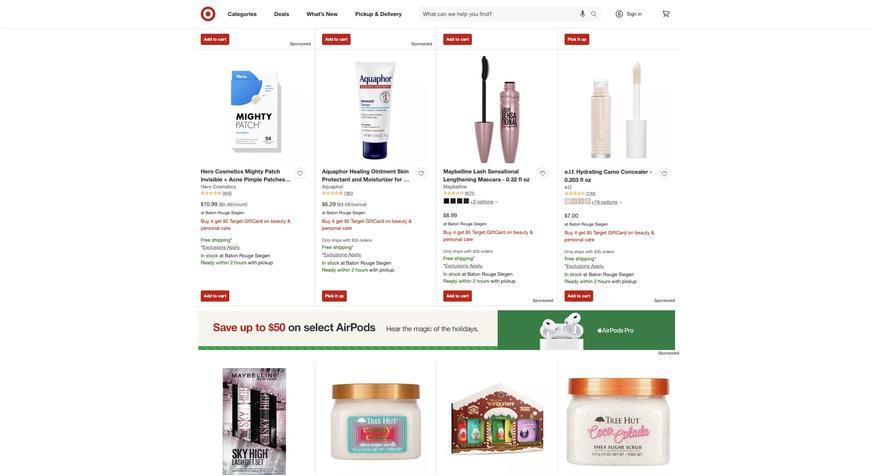 Task type: describe. For each thing, give the bounding box(es) containing it.
hero cosmetics mighty patch invisible + acne pimple patches - 24ct link
[[201, 168, 292, 191]]

1 vertical spatial pick it up button
[[322, 291, 347, 302]]

maybelline link
[[443, 183, 467, 190]]

only ships with $35 orders free shipping * * exclusions apply. in stock at  baton rouge siegen ready within 2 hours with pickup
[[322, 238, 394, 273]]

siegen inside $8.99 at baton rouge siegen buy 4 get $5 target giftcard on beauty & personal care
[[474, 221, 487, 227]]

giftcard inside $6.29 ( $3.59 /ounce ) at baton rouge siegen buy 4 get $5 target giftcard on beauty & personal care
[[366, 218, 384, 224]]

options for lengthening
[[477, 199, 494, 205]]

only for $8.99
[[443, 249, 452, 254]]

$0.46
[[220, 202, 232, 208]]

( for $10.99
[[219, 202, 220, 208]]

in inside * exclusions apply. in stock at  baton rouge siegen ready within 2 hours
[[201, 15, 205, 21]]

siegen inside $7.00 at baton rouge siegen buy 4 get $5 target giftcard on beauty & personal care
[[595, 222, 608, 227]]

categories
[[228, 10, 257, 17]]

fl inside e.l.f. hydrating camo concealer - 0.203 fl oz
[[580, 176, 584, 183]]

midnight black image
[[444, 198, 449, 204]]

siegen inside only ships with $35 orders free shipping * * exclusions apply. in stock at  baton rouge siegen ready within 2 hours with pickup
[[376, 260, 391, 266]]

0.203
[[565, 176, 579, 183]]

orders inside only ships with $35 orders free shipping * * exclusions apply. in stock at  baton rouge siegen ready within 2 hours with pickup
[[360, 238, 372, 243]]

mighty
[[245, 168, 263, 175]]

hydrating
[[576, 168, 602, 175]]

exclusions inside only ships with $35 orders free shipping * * exclusions apply. in stock at  baton rouge siegen ready within 2 hours with pickup
[[324, 252, 347, 258]]

at inside $6.29 ( $3.59 /ounce ) at baton rouge siegen buy 4 get $5 target giftcard on beauty & personal care
[[322, 210, 326, 216]]

buy inside $6.29 ( $3.59 /ounce ) at baton rouge siegen buy 4 get $5 target giftcard on beauty & personal care
[[322, 218, 331, 224]]

maybelline for maybelline lash sensational lengthening mascara - 0.32 fl oz
[[443, 168, 472, 175]]

hero for hero cosmetics mighty patch invisible + acne pimple patches - 24ct
[[201, 168, 214, 175]]

$3.59
[[338, 202, 350, 208]]

it for top pick it up button
[[578, 36, 580, 42]]

to for e.l.f.
[[577, 293, 581, 299]]

& inside $8.99 at baton rouge siegen buy 4 get $5 target giftcard on beauty & personal care
[[530, 229, 533, 235]]

2 inside * exclusions apply. in stock at  baton rouge siegen ready within 2 hours
[[230, 22, 233, 28]]

sign in
[[627, 11, 642, 17]]

search button
[[588, 6, 604, 23]]

at inside only ships with $35 orders free shipping * * exclusions apply. in stock at  baton rouge siegen ready within 2 hours with pickup
[[341, 260, 345, 266]]

$7.00 at baton rouge siegen buy 4 get $5 target giftcard on beauty & personal care
[[565, 212, 654, 243]]

$8.99 at baton rouge siegen buy 4 get $5 target giftcard on beauty & personal care
[[443, 212, 533, 242]]

- inside the aquaphor healing ointment skin protectant and moisturizer for dry and cracked skin unscented - 1.75oz
[[401, 184, 403, 191]]

lash
[[473, 168, 486, 175]]

+16
[[592, 199, 600, 205]]

invisible
[[201, 176, 222, 183]]

1 vertical spatial up
[[339, 293, 344, 299]]

8070 link
[[443, 190, 551, 197]]

deals link
[[268, 6, 298, 22]]

pickup & delivery
[[355, 10, 402, 17]]

on inside $10.99 ( $0.46 /count ) at baton rouge siegen buy 4 get $5 target giftcard on beauty & personal care
[[264, 218, 270, 224]]

cosmetics for hero cosmetics mighty patch invisible + acne pimple patches - 24ct
[[215, 168, 243, 175]]

hours inside only ships with $35 orders free shipping * * exclusions apply. in stock at  baton rouge siegen ready within 2 hours with pickup
[[356, 267, 368, 273]]

e.l.f. for e.l.f.
[[565, 184, 572, 190]]

) for moisturizer
[[365, 202, 367, 208]]

camo
[[604, 168, 619, 175]]

3640
[[222, 191, 232, 196]]

concealer
[[621, 168, 648, 175]]

add for maybelline
[[447, 293, 454, 299]]

/count
[[232, 202, 246, 208]]

4 inside $7.00 at baton rouge siegen buy 4 get $5 target giftcard on beauty & personal care
[[575, 230, 577, 236]]

all colors + 2 more colors image
[[495, 201, 498, 204]]

$5 inside $6.29 ( $3.59 /ounce ) at baton rouge siegen buy 4 get $5 target giftcard on beauty & personal care
[[344, 218, 350, 224]]

& inside $6.29 ( $3.59 /ounce ) at baton rouge siegen buy 4 get $5 target giftcard on beauty & personal care
[[409, 218, 412, 224]]

pickup inside only ships with $35 orders free shipping * * exclusions apply. in stock at  baton rouge siegen ready within 2 hours with pickup
[[380, 267, 394, 273]]

oz inside e.l.f. hydrating camo concealer - 0.203 fl oz
[[585, 176, 591, 183]]

care inside $8.99 at baton rouge siegen buy 4 get $5 target giftcard on beauty & personal care
[[464, 236, 473, 242]]

+2
[[470, 199, 476, 205]]

lengthening
[[443, 176, 476, 183]]

$6.29
[[322, 201, 336, 208]]

get inside $8.99 at baton rouge siegen buy 4 get $5 target giftcard on beauty & personal care
[[457, 229, 464, 235]]

protectant
[[322, 176, 350, 183]]

e.l.f. for e.l.f. hydrating camo concealer - 0.203 fl oz
[[565, 168, 575, 175]]

- inside e.l.f. hydrating camo concealer - 0.203 fl oz
[[650, 168, 652, 175]]

What can we help you find? suggestions appear below search field
[[419, 6, 592, 22]]

pick for top pick it up button
[[568, 36, 576, 42]]

24ct
[[201, 184, 212, 191]]

2765
[[586, 191, 596, 196]]

rouge inside $10.99 ( $0.46 /count ) at baton rouge siegen buy 4 get $5 target giftcard on beauty & personal care
[[218, 210, 230, 216]]

0.32
[[506, 176, 517, 183]]

on inside $6.29 ( $3.59 /ounce ) at baton rouge siegen buy 4 get $5 target giftcard on beauty & personal care
[[385, 218, 391, 224]]

& inside $7.00 at baton rouge siegen buy 4 get $5 target giftcard on beauty & personal care
[[651, 230, 654, 236]]

+2 options button
[[441, 196, 501, 208]]

at inside $10.99 ( $0.46 /count ) at baton rouge siegen buy 4 get $5 target giftcard on beauty & personal care
[[201, 210, 204, 216]]

+16 options button
[[562, 197, 625, 208]]

patches
[[264, 176, 285, 183]]

siegen inside * exclusions apply. in stock at  baton rouge siegen ready within 2 hours
[[255, 15, 270, 21]]

baton inside only ships with $35 orders free shipping * * exclusions apply. in stock at  baton rouge siegen ready within 2 hours with pickup
[[346, 260, 359, 266]]

& inside $10.99 ( $0.46 /count ) at baton rouge siegen buy 4 get $5 target giftcard on beauty & personal care
[[287, 218, 290, 224]]

) for acne
[[246, 202, 248, 208]]

maybelline lash sensational lengthening mascara - 0.32 fl oz link
[[443, 168, 534, 183]]

aquaphor link
[[322, 183, 344, 190]]

delivery
[[380, 10, 402, 17]]

pick it up for the bottom pick it up button
[[325, 293, 344, 299]]

fair beige image
[[578, 199, 584, 204]]

2765 link
[[565, 191, 672, 197]]

fair rose image
[[565, 199, 571, 204]]

on inside $8.99 at baton rouge siegen buy 4 get $5 target giftcard on beauty & personal care
[[507, 229, 512, 235]]

for
[[395, 176, 402, 183]]

ready inside * exclusions apply. in stock at  baton rouge siegen ready within 2 hours
[[201, 22, 215, 28]]

e.l.f. link
[[565, 184, 572, 191]]

within inside only ships with $35 orders free shipping * * exclusions apply. in stock at  baton rouge siegen ready within 2 hours with pickup
[[337, 267, 350, 273]]

target inside $8.99 at baton rouge siegen buy 4 get $5 target giftcard on beauty & personal care
[[472, 229, 486, 235]]

personal inside $8.99 at baton rouge siegen buy 4 get $5 target giftcard on beauty & personal care
[[443, 236, 462, 242]]

e.l.f. hydrating camo concealer - 0.203 fl oz link
[[565, 168, 656, 184]]

sign in link
[[609, 6, 653, 22]]

personal inside $7.00 at baton rouge siegen buy 4 get $5 target giftcard on beauty & personal care
[[565, 237, 584, 243]]

add to cart button for hero cosmetics
[[201, 291, 229, 302]]

$7.00
[[565, 212, 578, 219]]

deals
[[274, 10, 289, 17]]

personal inside $6.29 ( $3.59 /ounce ) at baton rouge siegen buy 4 get $5 target giftcard on beauty & personal care
[[322, 225, 341, 231]]

aquaphor healing ointment skin protectant and moisturizer for dry and cracked skin unscented - 1.75oz link
[[322, 168, 413, 199]]

add to cart button for e.l.f.
[[565, 291, 593, 302]]

waterproof very black image
[[450, 198, 456, 204]]

1.75oz
[[322, 192, 339, 199]]

get inside $10.99 ( $0.46 /count ) at baton rouge siegen buy 4 get $5 target giftcard on beauty & personal care
[[215, 218, 222, 224]]

hero cosmetics
[[201, 184, 236, 190]]

search
[[588, 11, 604, 18]]

$35 for $7.00
[[594, 249, 601, 255]]

baton inside $7.00 at baton rouge siegen buy 4 get $5 target giftcard on beauty & personal care
[[569, 222, 581, 227]]

get inside $6.29 ( $3.59 /ounce ) at baton rouge siegen buy 4 get $5 target giftcard on beauty & personal care
[[336, 218, 343, 224]]

at inside $8.99 at baton rouge siegen buy 4 get $5 target giftcard on beauty & personal care
[[443, 221, 447, 227]]

exclusions inside * exclusions apply. in stock at  baton rouge siegen ready within 2 hours
[[203, 6, 226, 12]]

+
[[224, 176, 227, 183]]

$5 inside $10.99 ( $0.46 /count ) at baton rouge siegen buy 4 get $5 target giftcard on beauty & personal care
[[223, 218, 228, 224]]

only ships with $35 orders for $8.99
[[443, 249, 493, 254]]

buy inside $8.99 at baton rouge siegen buy 4 get $5 target giftcard on beauty & personal care
[[443, 229, 452, 235]]

1 horizontal spatial skin
[[397, 168, 409, 175]]

e.l.f. hydrating camo concealer - 0.203 fl oz
[[565, 168, 652, 183]]

only inside only ships with $35 orders free shipping * * exclusions apply. in stock at  baton rouge siegen ready within 2 hours with pickup
[[322, 238, 331, 243]]

at inside $7.00 at baton rouge siegen buy 4 get $5 target giftcard on beauty & personal care
[[565, 222, 568, 227]]

buy inside $10.99 ( $0.46 /count ) at baton rouge siegen buy 4 get $5 target giftcard on beauty & personal care
[[201, 218, 209, 224]]

beauty inside $7.00 at baton rouge siegen buy 4 get $5 target giftcard on beauty & personal care
[[635, 230, 650, 236]]

baton inside * exclusions apply. in stock at  baton rouge siegen ready within 2 hours
[[225, 15, 238, 21]]

rouge inside * exclusions apply. in stock at  baton rouge siegen ready within 2 hours
[[239, 15, 254, 21]]

0 horizontal spatial skin
[[357, 184, 369, 191]]

what's
[[307, 10, 325, 17]]

healing
[[350, 168, 370, 175]]

4 inside $10.99 ( $0.46 /count ) at baton rouge siegen buy 4 get $5 target giftcard on beauty & personal care
[[211, 218, 213, 224]]

aquaphor for aquaphor
[[322, 184, 344, 190]]

washable very black image
[[464, 198, 469, 204]]

unscented
[[370, 184, 399, 191]]

in stock at  baton rouge siegen ready within 2 hours with pickup for cart
[[443, 4, 516, 16]]

$6.29 ( $3.59 /ounce ) at baton rouge siegen buy 4 get $5 target giftcard on beauty & personal care
[[322, 201, 412, 231]]

cart for exclusions apply.
[[218, 36, 226, 42]]

pick for the bottom pick it up button
[[325, 293, 334, 299]]

target inside $6.29 ( $3.59 /ounce ) at baton rouge siegen buy 4 get $5 target giftcard on beauty & personal care
[[351, 218, 364, 224]]

add to cart for hero cosmetics
[[204, 293, 226, 299]]

add to cart for maybelline
[[447, 293, 469, 299]]

0 vertical spatial and
[[352, 176, 362, 183]]

rouge inside $6.29 ( $3.59 /ounce ) at baton rouge siegen buy 4 get $5 target giftcard on beauty & personal care
[[339, 210, 351, 216]]

fl inside maybelline lash sensational lengthening mascara - 0.32 fl oz
[[519, 176, 522, 183]]

cart for hero cosmetics
[[218, 293, 226, 299]]

( for $6.29
[[337, 202, 338, 208]]

what's new link
[[301, 6, 347, 22]]



Task type: vqa. For each thing, say whether or not it's contained in the screenshot.
the ")" associated with Moisturizer
yes



Task type: locate. For each thing, give the bounding box(es) containing it.
$35 for $8.99
[[473, 249, 480, 254]]

) inside $6.29 ( $3.59 /ounce ) at baton rouge siegen buy 4 get $5 target giftcard on beauty & personal care
[[365, 202, 367, 208]]

maybelline down lengthening
[[443, 184, 467, 190]]

maybelline up lengthening
[[443, 168, 472, 175]]

1 vertical spatial it
[[335, 293, 338, 299]]

- inside hero cosmetics mighty patch invisible + acne pimple patches - 24ct
[[287, 176, 289, 183]]

(
[[219, 202, 220, 208], [337, 202, 338, 208]]

0 horizontal spatial ships
[[332, 238, 342, 243]]

0 vertical spatial maybelline
[[443, 168, 472, 175]]

siegen inside $10.99 ( $0.46 /count ) at baton rouge siegen buy 4 get $5 target giftcard on beauty & personal care
[[231, 210, 244, 216]]

in stock at  baton rouge siegen ready within 2 hours with pickup
[[443, 4, 516, 16], [565, 4, 637, 17]]

maybelline lash sensational lengthening mascara - 0.32 fl oz
[[443, 168, 530, 183]]

&
[[375, 10, 379, 17], [287, 218, 290, 224], [409, 218, 412, 224], [530, 229, 533, 235], [651, 230, 654, 236]]

free shipping * * exclusions apply. in stock at  baton rouge siegen ready within 2 hours with pickup for $8.99
[[443, 256, 516, 284]]

2 horizontal spatial orders
[[602, 249, 614, 255]]

oz down hydrating
[[585, 176, 591, 183]]

options left all colors + 16 more colors element
[[601, 199, 618, 205]]

$5 down +16 options dropdown button
[[587, 230, 592, 236]]

hero inside hero cosmetics mighty patch invisible + acne pimple patches - 24ct
[[201, 168, 214, 175]]

cosmetics up 3640 at the left top
[[213, 184, 236, 190]]

sign
[[627, 11, 637, 17]]

4 down $8.99
[[453, 229, 456, 235]]

get down the fair beige icon
[[579, 230, 586, 236]]

hero cosmetics mighty patch invisible + acne pimple patches - 24ct
[[201, 168, 289, 191]]

add to cart
[[204, 36, 226, 42], [325, 36, 348, 42], [447, 36, 469, 42], [204, 293, 226, 299], [447, 293, 469, 299], [568, 293, 590, 299]]

in
[[638, 11, 642, 17]]

giftcard inside $10.99 ( $0.46 /count ) at baton rouge siegen buy 4 get $5 target giftcard on beauty & personal care
[[244, 218, 263, 224]]

baton
[[468, 4, 481, 9], [589, 4, 602, 10], [225, 15, 238, 21], [206, 210, 217, 216], [327, 210, 338, 216], [448, 221, 459, 227], [569, 222, 581, 227], [225, 253, 238, 259], [346, 260, 359, 266], [468, 271, 481, 277], [589, 272, 602, 278]]

$35 down $8.99 at baton rouge siegen buy 4 get $5 target giftcard on beauty & personal care
[[473, 249, 480, 254]]

0 horizontal spatial free shipping * * exclusions apply. in stock at  baton rouge siegen ready within 2 hours with pickup
[[201, 237, 273, 266]]

options for concealer
[[601, 199, 618, 205]]

only for $7.00
[[565, 249, 573, 255]]

8070
[[465, 191, 474, 196]]

1963 link
[[322, 190, 429, 197]]

1 horizontal spatial orders
[[481, 249, 493, 254]]

oz
[[524, 176, 530, 183], [585, 176, 591, 183]]

add
[[204, 36, 212, 42], [325, 36, 333, 42], [447, 36, 454, 42], [204, 293, 212, 299], [447, 293, 454, 299], [568, 293, 576, 299]]

skin up for on the left
[[397, 168, 409, 175]]

4 inside $6.29 ( $3.59 /ounce ) at baton rouge siegen buy 4 get $5 target giftcard on beauty & personal care
[[332, 218, 335, 224]]

( right $10.99
[[219, 202, 220, 208]]

siegen inside $6.29 ( $3.59 /ounce ) at baton rouge siegen buy 4 get $5 target giftcard on beauty & personal care
[[353, 210, 366, 216]]

e.l.f. hydrating camo concealer - 0.203 fl oz image
[[565, 56, 672, 164], [565, 56, 672, 164]]

$35 down $6.29 ( $3.59 /ounce ) at baton rouge siegen buy 4 get $5 target giftcard on beauty & personal care
[[352, 238, 358, 243]]

add for hero cosmetics
[[204, 293, 212, 299]]

get inside $7.00 at baton rouge siegen buy 4 get $5 target giftcard on beauty & personal care
[[579, 230, 586, 236]]

0 vertical spatial skin
[[397, 168, 409, 175]]

0 horizontal spatial options
[[477, 199, 494, 205]]

what's new
[[307, 10, 338, 17]]

0 vertical spatial pick
[[568, 36, 576, 42]]

beauty inside $8.99 at baton rouge siegen buy 4 get $5 target giftcard on beauty & personal care
[[514, 229, 529, 235]]

$35 down $7.00 at baton rouge siegen buy 4 get $5 target giftcard on beauty & personal care
[[594, 249, 601, 255]]

* inside * exclusions apply. in stock at  baton rouge siegen ready within 2 hours
[[201, 6, 203, 12]]

0 horizontal spatial pick it up
[[325, 293, 344, 299]]

free inside only ships with $35 orders free shipping * * exclusions apply. in stock at  baton rouge siegen ready within 2 hours with pickup
[[322, 244, 332, 250]]

apply. inside * exclusions apply. in stock at  baton rouge siegen ready within 2 hours
[[227, 6, 240, 12]]

$5 inside $7.00 at baton rouge siegen buy 4 get $5 target giftcard on beauty & personal care
[[587, 230, 592, 236]]

washable blackest black image
[[457, 198, 463, 204]]

1 vertical spatial hero
[[201, 184, 211, 190]]

siegen
[[498, 4, 513, 9], [619, 4, 634, 10], [255, 15, 270, 21], [231, 210, 244, 216], [353, 210, 366, 216], [474, 221, 487, 227], [595, 222, 608, 227], [255, 253, 270, 259], [376, 260, 391, 266], [498, 271, 513, 277], [619, 272, 634, 278]]

care inside $10.99 ( $0.46 /count ) at baton rouge siegen buy 4 get $5 target giftcard on beauty & personal care
[[221, 225, 231, 231]]

oz inside maybelline lash sensational lengthening mascara - 0.32 fl oz
[[524, 176, 530, 183]]

e.l.f. down "0.203"
[[565, 184, 572, 190]]

2 e.l.f. from the top
[[565, 184, 572, 190]]

target inside $10.99 ( $0.46 /count ) at baton rouge siegen buy 4 get $5 target giftcard on beauty & personal care
[[230, 218, 243, 224]]

shipping inside only ships with $35 orders free shipping * * exclusions apply. in stock at  baton rouge siegen ready within 2 hours with pickup
[[333, 244, 352, 250]]

free
[[201, 237, 210, 243], [322, 244, 332, 250], [443, 256, 453, 262], [565, 256, 574, 262]]

beauty inside $6.29 ( $3.59 /ounce ) at baton rouge siegen buy 4 get $5 target giftcard on beauty & personal care
[[392, 218, 407, 224]]

in inside only ships with $35 orders free shipping * * exclusions apply. in stock at  baton rouge siegen ready within 2 hours with pickup
[[322, 260, 326, 266]]

)
[[246, 202, 248, 208], [365, 202, 367, 208]]

mascara
[[478, 176, 501, 183]]

categories link
[[222, 6, 266, 22]]

maybelline for maybelline
[[443, 184, 467, 190]]

on inside $7.00 at baton rouge siegen buy 4 get $5 target giftcard on beauty & personal care
[[628, 230, 634, 236]]

maybelline inside maybelline lash sensational lengthening mascara - 0.32 fl oz
[[443, 168, 472, 175]]

giftcard down all colors + 16 more colors image
[[608, 230, 627, 236]]

1 horizontal spatial up
[[581, 36, 586, 42]]

2 ) from the left
[[365, 202, 367, 208]]

giftcard down 1963 link
[[366, 218, 384, 224]]

add for e.l.f.
[[568, 293, 576, 299]]

e.l.f. inside e.l.f. hydrating camo concealer - 0.203 fl oz
[[565, 168, 575, 175]]

ships inside only ships with $35 orders free shipping * * exclusions apply. in stock at  baton rouge siegen ready within 2 hours with pickup
[[332, 238, 342, 243]]

hours inside * exclusions apply. in stock at  baton rouge siegen ready within 2 hours
[[234, 22, 247, 28]]

hours
[[477, 11, 489, 16], [598, 11, 611, 17], [234, 22, 247, 28], [234, 260, 247, 266], [356, 267, 368, 273], [477, 278, 489, 284], [598, 279, 611, 284]]

cracked
[[334, 184, 356, 191]]

buy down $10.99
[[201, 218, 209, 224]]

maybelline holiday gift set lash sensational sky high mascara & tinted primer - 2pc image
[[201, 369, 308, 475], [201, 369, 308, 475]]

1 aquaphor from the top
[[322, 168, 348, 175]]

$35
[[352, 238, 358, 243], [473, 249, 480, 254], [594, 249, 601, 255]]

buy down $8.99
[[443, 229, 452, 235]]

hero for hero cosmetics
[[201, 184, 211, 190]]

+16 options
[[592, 199, 618, 205]]

cosmetics inside hero cosmetics mighty patch invisible + acne pimple patches - 24ct
[[215, 168, 243, 175]]

care
[[221, 225, 231, 231], [342, 225, 352, 231], [464, 236, 473, 242], [585, 237, 595, 243]]

tree hut candy cane shea sugar body scrub - 18oz image
[[322, 369, 429, 475], [322, 369, 429, 475]]

orders down $6.29 ( $3.59 /ounce ) at baton rouge siegen buy 4 get $5 target giftcard on beauty & personal care
[[360, 238, 372, 243]]

it for the bottom pick it up button
[[335, 293, 338, 299]]

0 horizontal spatial in stock at  baton rouge siegen ready within 2 hours with pickup
[[443, 4, 516, 16]]

1 horizontal spatial and
[[352, 176, 362, 183]]

0 vertical spatial aquaphor
[[322, 168, 348, 175]]

hero up invisible
[[201, 168, 214, 175]]

target inside $7.00 at baton rouge siegen buy 4 get $5 target giftcard on beauty & personal care
[[593, 230, 607, 236]]

( right $6.29
[[337, 202, 338, 208]]

4
[[211, 218, 213, 224], [332, 218, 335, 224], [453, 229, 456, 235], [575, 230, 577, 236]]

2 maybelline from the top
[[443, 184, 467, 190]]

giftcard inside $8.99 at baton rouge siegen buy 4 get $5 target giftcard on beauty & personal care
[[487, 229, 505, 235]]

acne
[[229, 176, 242, 183]]

1 horizontal spatial only
[[443, 249, 452, 254]]

ointment
[[371, 168, 396, 175]]

2 hero from the top
[[201, 184, 211, 190]]

at inside * exclusions apply. in stock at  baton rouge siegen ready within 2 hours
[[219, 15, 224, 21]]

get down $3.59
[[336, 218, 343, 224]]

4 down $10.99
[[211, 218, 213, 224]]

maybelline lash sensational lengthening mascara - 0.32 fl oz image
[[443, 56, 551, 164], [443, 56, 551, 164]]

tree hut coco colada shea sugar coconut body scrub - 18oz image
[[565, 369, 672, 475], [565, 369, 672, 475]]

add to cart button for exclusions apply.
[[201, 34, 229, 45]]

dry
[[404, 176, 413, 183]]

rouge inside only ships with $35 orders free shipping * * exclusions apply. in stock at  baton rouge siegen ready within 2 hours with pickup
[[361, 260, 375, 266]]

cosmetics for hero cosmetics
[[213, 184, 236, 190]]

care inside $7.00 at baton rouge siegen buy 4 get $5 target giftcard on beauty & personal care
[[585, 237, 595, 243]]

it
[[578, 36, 580, 42], [335, 293, 338, 299]]

que bella holiday workshop face mask gift set – 2.5 fl oz/6pc image
[[443, 369, 551, 475], [443, 369, 551, 475]]

aquaphor
[[322, 168, 348, 175], [322, 184, 344, 190]]

1 horizontal spatial $35
[[473, 249, 480, 254]]

hero cosmetics link
[[201, 183, 236, 190]]

/ounce
[[350, 202, 365, 208]]

aquaphor healing ointment skin protectant and moisturizer for dry and cracked skin unscented - 1.75oz image
[[322, 56, 429, 164], [322, 56, 429, 164]]

only ships with $35 orders
[[443, 249, 493, 254], [565, 249, 614, 255]]

1 horizontal spatial it
[[578, 36, 580, 42]]

personal inside $10.99 ( $0.46 /count ) at baton rouge siegen buy 4 get $5 target giftcard on beauty & personal care
[[201, 225, 220, 231]]

buy down $7.00
[[565, 230, 573, 236]]

$8.99
[[443, 212, 457, 219]]

cosmetics up +
[[215, 168, 243, 175]]

1 horizontal spatial ships
[[453, 249, 463, 254]]

get down "$0.46"
[[215, 218, 222, 224]]

add to cart for exclusions apply.
[[204, 36, 226, 42]]

ready
[[443, 11, 457, 16], [565, 11, 579, 17], [201, 22, 215, 28], [201, 260, 215, 266], [322, 267, 336, 273], [443, 278, 457, 284], [565, 279, 579, 284]]

1 horizontal spatial (
[[337, 202, 338, 208]]

1 vertical spatial aquaphor
[[322, 184, 344, 190]]

only ships with $35 orders down $8.99 at baton rouge siegen buy 4 get $5 target giftcard on beauty & personal care
[[443, 249, 493, 254]]

- down for on the left
[[401, 184, 403, 191]]

ships for $7.00
[[574, 249, 584, 255]]

1 vertical spatial pick it up
[[325, 293, 344, 299]]

giftcard down all colors + 2 more colors image
[[487, 229, 505, 235]]

1 horizontal spatial fl
[[580, 176, 584, 183]]

1 vertical spatial pick
[[325, 293, 334, 299]]

$5 down $3.59
[[344, 218, 350, 224]]

personal down $6.29
[[322, 225, 341, 231]]

1 vertical spatial maybelline
[[443, 184, 467, 190]]

free shipping * * exclusions apply. in stock at  baton rouge siegen ready within 2 hours with pickup
[[201, 237, 273, 266], [443, 256, 516, 284], [565, 256, 637, 284]]

0 horizontal spatial pick it up button
[[322, 291, 347, 302]]

sponsored
[[290, 41, 311, 46], [411, 41, 432, 46], [533, 298, 553, 303], [654, 298, 675, 303], [659, 351, 679, 356]]

1 horizontal spatial in stock at  baton rouge siegen ready within 2 hours with pickup
[[565, 4, 637, 17]]

4 down $6.29
[[332, 218, 335, 224]]

apply. inside only ships with $35 orders free shipping * * exclusions apply. in stock at  baton rouge siegen ready within 2 hours with pickup
[[348, 252, 362, 258]]

1 hero from the top
[[201, 168, 214, 175]]

add for exclusions apply.
[[204, 36, 212, 42]]

patch
[[265, 168, 280, 175]]

cart for maybelline
[[461, 293, 469, 299]]

0 horizontal spatial orders
[[360, 238, 372, 243]]

personal down $8.99
[[443, 236, 462, 242]]

ships for $8.99
[[453, 249, 463, 254]]

1 e.l.f. from the top
[[565, 168, 575, 175]]

2 horizontal spatial ships
[[574, 249, 584, 255]]

exclusions
[[203, 6, 226, 12], [324, 6, 347, 12], [203, 244, 226, 250], [324, 252, 347, 258], [445, 263, 468, 269], [566, 263, 590, 269]]

0 horizontal spatial pick
[[325, 293, 334, 299]]

2 horizontal spatial $35
[[594, 249, 601, 255]]

1 vertical spatial cosmetics
[[213, 184, 236, 190]]

rouge
[[482, 4, 496, 9], [603, 4, 617, 10], [239, 15, 254, 21], [218, 210, 230, 216], [339, 210, 351, 216], [460, 221, 473, 227], [582, 222, 594, 227], [239, 253, 254, 259], [361, 260, 375, 266], [482, 271, 496, 277], [603, 272, 617, 278]]

cart for e.l.f.
[[582, 293, 590, 299]]

fl right 0.32
[[519, 176, 522, 183]]

1 horizontal spatial free shipping * * exclusions apply. in stock at  baton rouge siegen ready within 2 hours with pickup
[[443, 256, 516, 284]]

oz right 0.32
[[524, 176, 530, 183]]

care inside $6.29 ( $3.59 /ounce ) at baton rouge siegen buy 4 get $5 target giftcard on beauty & personal care
[[342, 225, 352, 231]]

only ships with $35 orders down $7.00 at baton rouge siegen buy 4 get $5 target giftcard on beauty & personal care
[[565, 249, 614, 255]]

new
[[326, 10, 338, 17]]

1 horizontal spatial oz
[[585, 176, 591, 183]]

pick it up for top pick it up button
[[568, 36, 586, 42]]

) down "3640" link
[[246, 202, 248, 208]]

orders for $7.00
[[602, 249, 614, 255]]

buy down $6.29
[[322, 218, 331, 224]]

baton inside $10.99 ( $0.46 /count ) at baton rouge siegen buy 4 get $5 target giftcard on beauty & personal care
[[206, 210, 217, 216]]

2 horizontal spatial free shipping * * exclusions apply. in stock at  baton rouge siegen ready within 2 hours with pickup
[[565, 256, 637, 284]]

moisturizer
[[363, 176, 393, 183]]

pick it up
[[568, 36, 586, 42], [325, 293, 344, 299]]

( inside $10.99 ( $0.46 /count ) at baton rouge siegen buy 4 get $5 target giftcard on beauty & personal care
[[219, 202, 220, 208]]

buy inside $7.00 at baton rouge siegen buy 4 get $5 target giftcard on beauty & personal care
[[565, 230, 573, 236]]

target down /ounce
[[351, 218, 364, 224]]

) down 1963 link
[[365, 202, 367, 208]]

exclusions apply. link
[[203, 6, 240, 12], [324, 6, 362, 12], [203, 244, 240, 250], [324, 252, 362, 258], [445, 263, 483, 269], [566, 263, 604, 269]]

giftcard inside $7.00 at baton rouge siegen buy 4 get $5 target giftcard on beauty & personal care
[[608, 230, 627, 236]]

2 aquaphor from the top
[[322, 184, 344, 190]]

all colors + 16 more colors image
[[619, 201, 622, 204]]

all colors + 2 more colors element
[[495, 200, 498, 204]]

1 horizontal spatial only ships with $35 orders
[[565, 249, 614, 255]]

4 inside $8.99 at baton rouge siegen buy 4 get $5 target giftcard on beauty & personal care
[[453, 229, 456, 235]]

beauty inside $10.99 ( $0.46 /count ) at baton rouge siegen buy 4 get $5 target giftcard on beauty & personal care
[[271, 218, 286, 224]]

2 ( from the left
[[337, 202, 338, 208]]

sensational
[[488, 168, 519, 175]]

0 horizontal spatial and
[[322, 184, 332, 191]]

0 vertical spatial cosmetics
[[215, 168, 243, 175]]

0 horizontal spatial fl
[[519, 176, 522, 183]]

$5 inside $8.99 at baton rouge siegen buy 4 get $5 target giftcard on beauty & personal care
[[466, 229, 471, 235]]

hero down invisible
[[201, 184, 211, 190]]

4 down $7.00
[[575, 230, 577, 236]]

baton inside $6.29 ( $3.59 /ounce ) at baton rouge siegen buy 4 get $5 target giftcard on beauty & personal care
[[327, 210, 338, 216]]

0 horizontal spatial up
[[339, 293, 344, 299]]

- inside maybelline lash sensational lengthening mascara - 0.32 fl oz
[[502, 176, 505, 183]]

get down washable blackest black icon
[[457, 229, 464, 235]]

fl right "0.203"
[[580, 176, 584, 183]]

1 maybelline from the top
[[443, 168, 472, 175]]

light ivory image
[[585, 199, 591, 204]]

* exclusions apply. in stock at  baton rouge siegen ready within 2 hours
[[201, 6, 270, 28]]

0 vertical spatial e.l.f.
[[565, 168, 575, 175]]

0 vertical spatial up
[[581, 36, 586, 42]]

0 horizontal spatial )
[[246, 202, 248, 208]]

2 horizontal spatial only
[[565, 249, 573, 255]]

baton inside $8.99 at baton rouge siegen buy 4 get $5 target giftcard on beauty & personal care
[[448, 221, 459, 227]]

+2 options
[[470, 199, 494, 205]]

- right patches
[[287, 176, 289, 183]]

ready inside only ships with $35 orders free shipping * * exclusions apply. in stock at  baton rouge siegen ready within 2 hours with pickup
[[322, 267, 336, 273]]

( inside $6.29 ( $3.59 /ounce ) at baton rouge siegen buy 4 get $5 target giftcard on beauty & personal care
[[337, 202, 338, 208]]

aquaphor for aquaphor healing ointment skin protectant and moisturizer for dry and cracked skin unscented - 1.75oz
[[322, 168, 348, 175]]

$35 inside only ships with $35 orders free shipping * * exclusions apply. in stock at  baton rouge siegen ready within 2 hours with pickup
[[352, 238, 358, 243]]

add to cart button for maybelline
[[443, 291, 472, 302]]

0 horizontal spatial only
[[322, 238, 331, 243]]

0 horizontal spatial $35
[[352, 238, 358, 243]]

personal down $10.99
[[201, 225, 220, 231]]

to for exclusions apply.
[[213, 36, 217, 42]]

1 horizontal spatial )
[[365, 202, 367, 208]]

1 ( from the left
[[219, 202, 220, 208]]

pick
[[568, 36, 576, 42], [325, 293, 334, 299]]

0 vertical spatial pick it up
[[568, 36, 586, 42]]

pickup
[[355, 10, 373, 17]]

0 vertical spatial pick it up button
[[565, 34, 590, 45]]

0 horizontal spatial (
[[219, 202, 220, 208]]

e.l.f. up "0.203"
[[565, 168, 575, 175]]

within inside * exclusions apply. in stock at  baton rouge siegen ready within 2 hours
[[216, 22, 229, 28]]

- down "sensational"
[[502, 176, 505, 183]]

- right concealer
[[650, 168, 652, 175]]

free shipping * * exclusions apply. in stock at  baton rouge siegen ready within 2 hours with pickup for $7.00
[[565, 256, 637, 284]]

$5 down the '+2 options' dropdown button
[[466, 229, 471, 235]]

options left all colors + 2 more colors element on the top right
[[477, 199, 494, 205]]

hero cosmetics mighty patch invisible + acne pimple patches - 24ct image
[[201, 56, 308, 164], [201, 56, 308, 164]]

to for hero cosmetics
[[213, 293, 217, 299]]

1 vertical spatial skin
[[357, 184, 369, 191]]

) inside $10.99 ( $0.46 /count ) at baton rouge siegen buy 4 get $5 target giftcard on beauty & personal care
[[246, 202, 248, 208]]

skin right 1963
[[357, 184, 369, 191]]

1 vertical spatial e.l.f.
[[565, 184, 572, 190]]

aquaphor down protectant
[[322, 184, 344, 190]]

1 horizontal spatial pick
[[568, 36, 576, 42]]

fair warm image
[[572, 199, 577, 204]]

1 vertical spatial and
[[322, 184, 332, 191]]

$10.99 ( $0.46 /count ) at baton rouge siegen buy 4 get $5 target giftcard on beauty & personal care
[[201, 201, 290, 231]]

aquaphor healing ointment skin protectant and moisturizer for dry and cracked skin unscented - 1.75oz
[[322, 168, 413, 199]]

$10.99
[[201, 201, 217, 208]]

0 vertical spatial it
[[578, 36, 580, 42]]

shipping
[[212, 237, 230, 243], [333, 244, 352, 250], [454, 256, 473, 262], [576, 256, 594, 262]]

in stock at  baton rouge siegen ready within 2 hours with pickup for up
[[565, 4, 637, 17]]

1 horizontal spatial options
[[601, 199, 618, 205]]

and down healing
[[352, 176, 362, 183]]

$5 down "$0.46"
[[223, 218, 228, 224]]

& inside pickup & delivery link
[[375, 10, 379, 17]]

2 inside only ships with $35 orders free shipping * * exclusions apply. in stock at  baton rouge siegen ready within 2 hours with pickup
[[352, 267, 354, 273]]

in
[[443, 4, 447, 9], [565, 4, 569, 10], [201, 15, 205, 21], [201, 253, 205, 259], [322, 260, 326, 266], [443, 271, 447, 277], [565, 272, 569, 278]]

up
[[581, 36, 586, 42], [339, 293, 344, 299]]

target down +2 options
[[472, 229, 486, 235]]

1 horizontal spatial pick it up button
[[565, 34, 590, 45]]

stock inside only ships with $35 orders free shipping * * exclusions apply. in stock at  baton rouge siegen ready within 2 hours with pickup
[[327, 260, 339, 266]]

aquaphor inside the aquaphor healing ointment skin protectant and moisturizer for dry and cracked skin unscented - 1.75oz
[[322, 168, 348, 175]]

orders
[[360, 238, 372, 243], [481, 249, 493, 254], [602, 249, 614, 255]]

all colors + 16 more colors element
[[619, 200, 622, 204]]

1963
[[344, 191, 353, 196]]

0 horizontal spatial it
[[335, 293, 338, 299]]

* exclusions apply.
[[322, 6, 362, 12]]

only ships with $35 orders for $7.00
[[565, 249, 614, 255]]

giftcard down /count
[[244, 218, 263, 224]]

1 ) from the left
[[246, 202, 248, 208]]

aquaphor up protectant
[[322, 168, 348, 175]]

-
[[650, 168, 652, 175], [287, 176, 289, 183], [502, 176, 505, 183], [401, 184, 403, 191]]

0 horizontal spatial oz
[[524, 176, 530, 183]]

orders for $8.99
[[481, 249, 493, 254]]

pickup & delivery link
[[349, 6, 410, 22]]

personal down $7.00
[[565, 237, 584, 243]]

3640 link
[[201, 190, 308, 197]]

buy
[[201, 218, 209, 224], [322, 218, 331, 224], [443, 229, 452, 235], [565, 230, 573, 236]]

orders down $8.99 at baton rouge siegen buy 4 get $5 target giftcard on beauty & personal care
[[481, 249, 493, 254]]

0 horizontal spatial only ships with $35 orders
[[443, 249, 493, 254]]

add to cart for e.l.f.
[[568, 293, 590, 299]]

pimple
[[244, 176, 262, 183]]

orders down $7.00 at baton rouge siegen buy 4 get $5 target giftcard on beauty & personal care
[[602, 249, 614, 255]]

rouge inside $8.99 at baton rouge siegen buy 4 get $5 target giftcard on beauty & personal care
[[460, 221, 473, 227]]

rouge inside $7.00 at baton rouge siegen buy 4 get $5 target giftcard on beauty & personal care
[[582, 222, 594, 227]]

advertisement region
[[194, 310, 679, 350]]

target down /count
[[230, 218, 243, 224]]

pick it up button
[[565, 34, 590, 45], [322, 291, 347, 302]]

0 vertical spatial hero
[[201, 168, 214, 175]]

to for maybelline
[[456, 293, 460, 299]]

and up 1.75oz
[[322, 184, 332, 191]]

1 horizontal spatial pick it up
[[568, 36, 586, 42]]

on
[[264, 218, 270, 224], [385, 218, 391, 224], [507, 229, 512, 235], [628, 230, 634, 236]]

target down +16 options
[[593, 230, 607, 236]]



